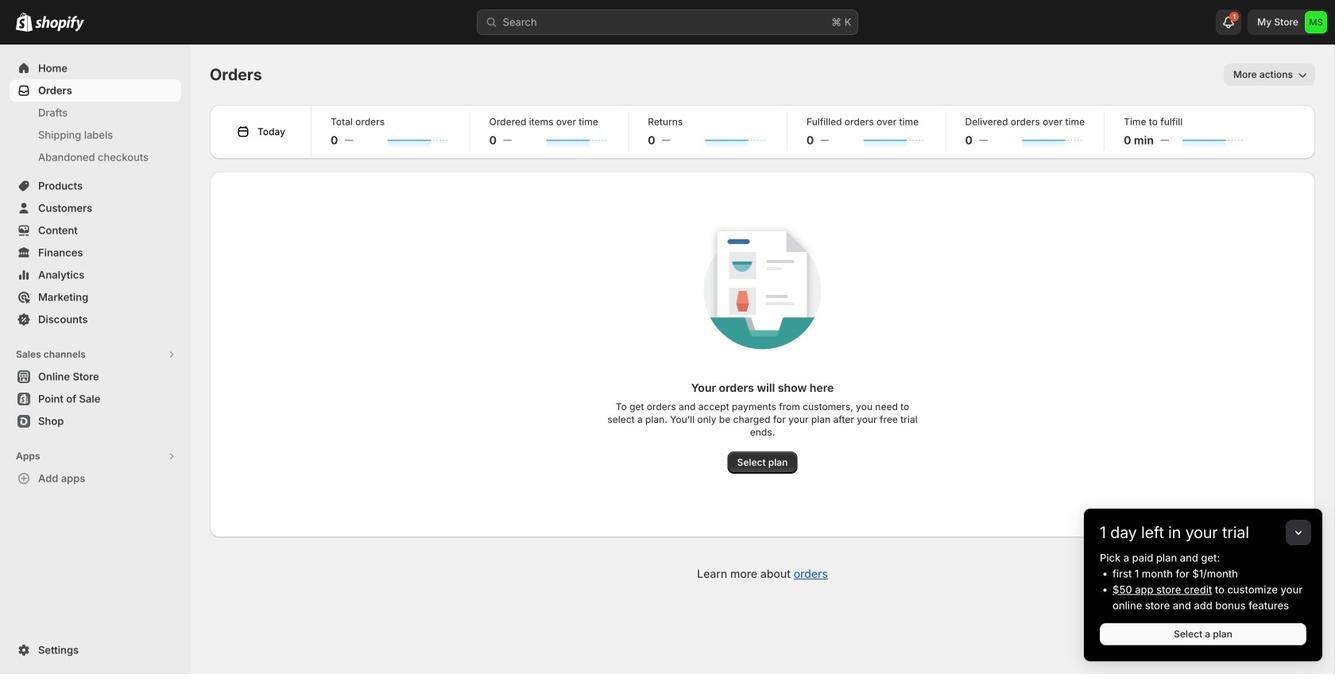 Task type: locate. For each thing, give the bounding box(es) containing it.
1 horizontal spatial shopify image
[[35, 16, 84, 32]]

shopify image
[[16, 13, 33, 32], [35, 16, 84, 32]]



Task type: describe. For each thing, give the bounding box(es) containing it.
my store image
[[1305, 11, 1328, 33]]

0 horizontal spatial shopify image
[[16, 13, 33, 32]]



Task type: vqa. For each thing, say whether or not it's contained in the screenshot.
the left  text field
no



